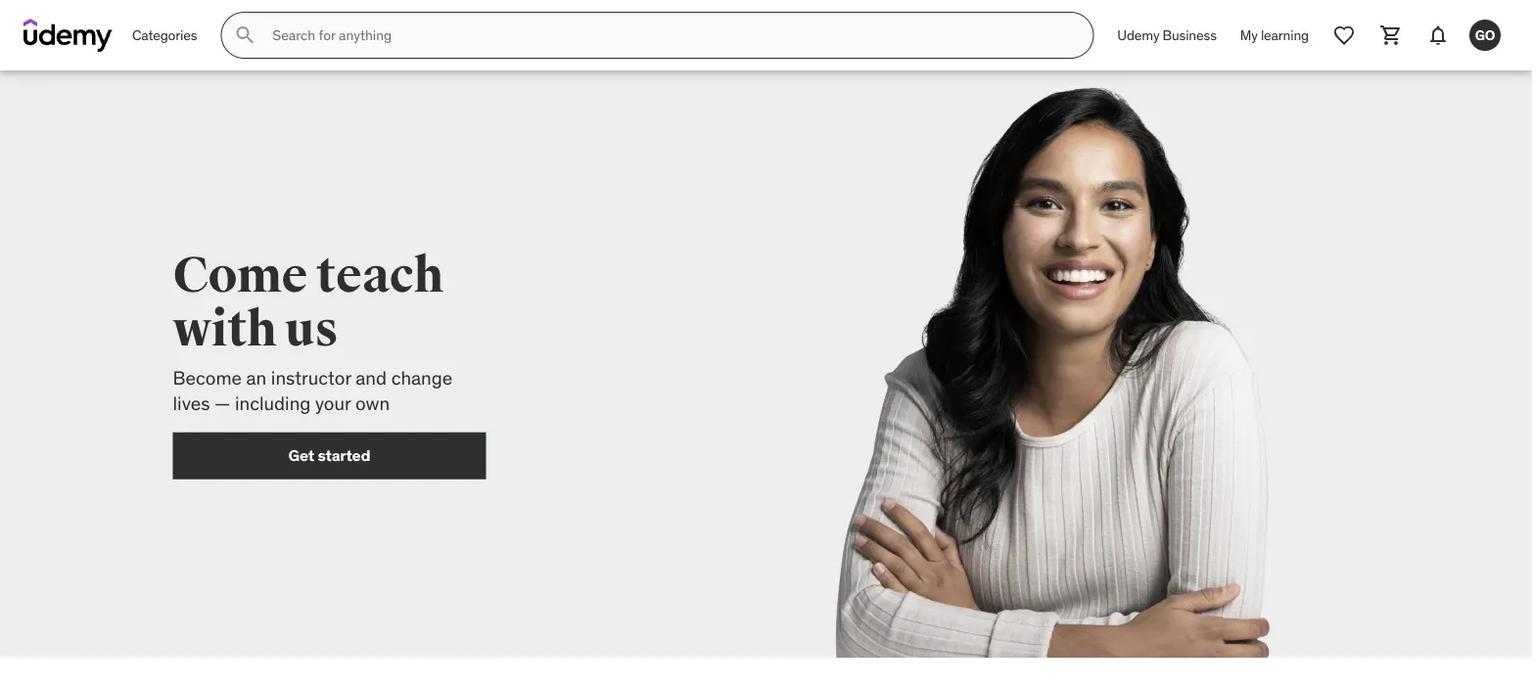 Task type: locate. For each thing, give the bounding box(es) containing it.
wishlist image
[[1333, 24, 1356, 47]]

udemy business
[[1118, 26, 1217, 44]]

your
[[315, 392, 351, 415]]

my
[[1240, 26, 1258, 44]]

notifications image
[[1427, 24, 1450, 47]]

including
[[235, 392, 311, 415]]

business
[[1163, 26, 1217, 44]]

shopping cart with 0 items image
[[1380, 24, 1403, 47]]

get started link
[[173, 433, 486, 480]]

my learning link
[[1229, 12, 1321, 59]]

change
[[391, 366, 453, 389]]

an
[[246, 366, 267, 389]]

own
[[355, 392, 390, 415]]

submit search image
[[233, 24, 257, 47]]

get started
[[288, 446, 371, 466]]

and
[[356, 366, 387, 389]]

become
[[173, 366, 242, 389]]



Task type: describe. For each thing, give the bounding box(es) containing it.
go link
[[1462, 12, 1509, 59]]

lives
[[173, 392, 210, 415]]

udemy business link
[[1106, 12, 1229, 59]]

udemy
[[1118, 26, 1160, 44]]

categories
[[132, 26, 197, 44]]

with
[[173, 299, 277, 360]]

come teach with us become an instructor and change lives — including your own
[[173, 245, 453, 415]]

instructor
[[271, 366, 351, 389]]

learning
[[1261, 26, 1309, 44]]

go
[[1475, 26, 1496, 44]]

come
[[173, 245, 307, 306]]

teach
[[316, 245, 444, 306]]

get
[[288, 446, 314, 466]]

started
[[318, 446, 371, 466]]

my learning
[[1240, 26, 1309, 44]]

us
[[285, 299, 338, 360]]

categories button
[[120, 12, 209, 59]]

—
[[214, 392, 230, 415]]

udemy image
[[24, 19, 113, 52]]

Search for anything text field
[[269, 19, 1070, 52]]



Task type: vqa. For each thing, say whether or not it's contained in the screenshot.
GO at right
yes



